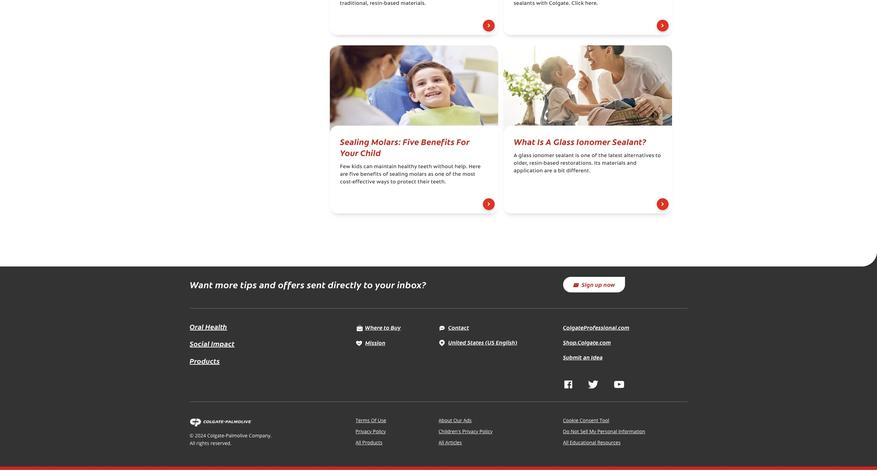 Task type: locate. For each thing, give the bounding box(es) containing it.
a up older,
[[514, 153, 518, 158]]

0 vertical spatial a
[[546, 136, 552, 147]]

©
[[190, 432, 194, 439]]

0 horizontal spatial a
[[514, 153, 518, 158]]

teeth
[[419, 164, 432, 170]]

based
[[544, 161, 560, 166]]

of down the maintain
[[383, 172, 389, 177]]

0 vertical spatial the
[[599, 153, 608, 158]]

to left buy on the left
[[384, 324, 390, 331]]

without
[[434, 164, 454, 170]]

2 privacy from the left
[[463, 428, 479, 435]]

buy
[[391, 324, 401, 331]]

1 vertical spatial one
[[435, 172, 445, 177]]

all down do
[[564, 439, 569, 446]]

articles
[[446, 439, 462, 446]]

shop.colgate.com link
[[564, 338, 612, 346]]

personal
[[598, 428, 618, 435]]

2024
[[195, 432, 206, 439]]

the down "help."
[[453, 172, 462, 177]]

one
[[581, 153, 591, 158], [435, 172, 445, 177]]

cookie consent tool link
[[564, 417, 610, 424]]

privacy down terms
[[356, 428, 372, 435]]

1 horizontal spatial policy
[[480, 428, 493, 435]]

0 vertical spatial one
[[581, 153, 591, 158]]

all products
[[356, 439, 383, 446]]

1 vertical spatial and
[[259, 278, 276, 291]]

resources
[[598, 439, 621, 446]]

health
[[205, 322, 227, 331]]

privacy down ads
[[463, 428, 479, 435]]

oral
[[190, 322, 204, 331]]

1 horizontal spatial the
[[599, 153, 608, 158]]

of up its
[[592, 153, 598, 158]]

0 vertical spatial products
[[190, 356, 220, 365]]

terms of use
[[356, 417, 387, 424]]

of inside a glass ionomer sealant is one of the latest alternatives to older, resin-based restorations. its materials and application are a bit different.
[[592, 153, 598, 158]]

here
[[469, 164, 481, 170]]

my
[[590, 428, 597, 435]]

united states (us english)
[[449, 338, 518, 346]]

mission
[[366, 339, 386, 346]]

one right is
[[581, 153, 591, 158]]

alternatives
[[625, 153, 655, 158]]

all down privacy policy link
[[356, 439, 361, 446]]

are left a
[[545, 169, 553, 174]]

rounded corner image
[[863, 251, 878, 266]]

english)
[[496, 338, 518, 346]]

1 horizontal spatial products
[[363, 439, 383, 446]]

products down privacy policy
[[363, 439, 383, 446]]

0 vertical spatial and
[[628, 161, 637, 166]]

is
[[538, 136, 544, 147]]

1 horizontal spatial one
[[581, 153, 591, 158]]

information
[[619, 428, 646, 435]]

of down without
[[446, 172, 452, 177]]

company.
[[249, 432, 272, 439]]

all down ©
[[190, 440, 195, 446]]

social impact
[[190, 339, 235, 348]]

0 horizontal spatial one
[[435, 172, 445, 177]]

1 policy from the left
[[373, 428, 386, 435]]

a glass ionomer sealant is one of the latest alternatives to older, resin-based restorations. its materials and application are a bit different.
[[514, 153, 662, 174]]

not
[[571, 428, 580, 435]]

2 horizontal spatial of
[[592, 153, 598, 158]]

sell
[[581, 428, 589, 435]]

for
[[457, 136, 470, 147]]

about our ads
[[439, 417, 472, 424]]

1 vertical spatial the
[[453, 172, 462, 177]]

sign
[[582, 281, 594, 288]]

1 horizontal spatial privacy
[[463, 428, 479, 435]]

molars
[[410, 172, 427, 177]]

all inside © 2024 colgate-palmolive company. all rights reserved.
[[190, 440, 195, 446]]

colgateprofessional.com
[[564, 323, 630, 331]]

social impact link
[[190, 338, 235, 349]]

products down social
[[190, 356, 220, 365]]

shop.colgate.com
[[564, 338, 612, 346]]

do
[[564, 428, 570, 435]]

to down sealing
[[391, 180, 396, 185]]

are down few
[[340, 172, 348, 177]]

1 horizontal spatial and
[[628, 161, 637, 166]]

1 horizontal spatial are
[[545, 169, 553, 174]]

a right is
[[546, 136, 552, 147]]

offers
[[278, 278, 305, 291]]

all for all educational resources
[[564, 439, 569, 446]]

five
[[350, 172, 359, 177]]

sealing molars: five benefits for your child
[[340, 136, 470, 158]]

1 vertical spatial a
[[514, 153, 518, 158]]

colgateprofessional.com link
[[564, 323, 630, 331]]

all for all articles
[[439, 439, 444, 446]]

sent
[[307, 278, 326, 291]]

2 policy from the left
[[480, 428, 493, 435]]

to right alternatives
[[656, 153, 662, 158]]

the up its
[[599, 153, 608, 158]]

different.
[[567, 169, 591, 174]]

few kids can maintain healthy teeth without help. here are five benefits of sealing molars as one of the most cost-effective ways to protect their teeth.
[[340, 164, 481, 185]]

0 horizontal spatial are
[[340, 172, 348, 177]]

0 horizontal spatial the
[[453, 172, 462, 177]]

one inside a glass ionomer sealant is one of the latest alternatives to older, resin-based restorations. its materials and application are a bit different.
[[581, 153, 591, 158]]

all for all products
[[356, 439, 361, 446]]

our
[[454, 417, 463, 424]]

about
[[439, 417, 453, 424]]

all left articles
[[439, 439, 444, 446]]

to inside a glass ionomer sealant is one of the latest alternatives to older, resin-based restorations. its materials and application are a bit different.
[[656, 153, 662, 158]]

a inside a glass ionomer sealant is one of the latest alternatives to older, resin-based restorations. its materials and application are a bit different.
[[514, 153, 518, 158]]

all educational resources
[[564, 439, 621, 446]]

sealant
[[556, 153, 575, 158]]

are
[[545, 169, 553, 174], [340, 172, 348, 177]]

mission link
[[356, 339, 386, 346]]

and down alternatives
[[628, 161, 637, 166]]

maintain
[[374, 164, 397, 170]]

to
[[656, 153, 662, 158], [391, 180, 396, 185], [364, 278, 373, 291], [384, 324, 390, 331]]

reserved.
[[211, 440, 232, 446]]

impact
[[211, 339, 235, 348]]

its
[[595, 161, 601, 166]]

directly
[[328, 278, 362, 291]]

terms of use link
[[356, 417, 387, 424]]

0 horizontal spatial privacy
[[356, 428, 372, 435]]

policy
[[373, 428, 386, 435], [480, 428, 493, 435]]

(us
[[486, 338, 495, 346]]

teeth.
[[431, 180, 447, 185]]

one up teeth.
[[435, 172, 445, 177]]

do not sell my personal information link
[[564, 428, 646, 435]]

and right tips
[[259, 278, 276, 291]]

where
[[365, 324, 383, 331]]

glass
[[554, 136, 575, 147]]

0 horizontal spatial products
[[190, 356, 220, 365]]

0 horizontal spatial policy
[[373, 428, 386, 435]]

glass
[[519, 153, 532, 158]]

application
[[514, 169, 543, 174]]



Task type: describe. For each thing, give the bounding box(es) containing it.
to inside few kids can maintain healthy teeth without help. here are five benefits of sealing molars as one of the most cost-effective ways to protect their teeth.
[[391, 180, 396, 185]]

healthy
[[398, 164, 417, 170]]

now
[[604, 281, 616, 288]]

cookie
[[564, 417, 579, 424]]

1 horizontal spatial of
[[446, 172, 452, 177]]

children's
[[439, 428, 461, 435]]

do not sell my personal information
[[564, 428, 646, 435]]

kids
[[352, 164, 363, 170]]

where to buy link
[[356, 324, 401, 331]]

cookie consent tool
[[564, 417, 610, 424]]

colgate-
[[207, 432, 226, 439]]

1 horizontal spatial a
[[546, 136, 552, 147]]

products link
[[190, 355, 220, 366]]

the inside a glass ionomer sealant is one of the latest alternatives to older, resin-based restorations. its materials and application are a bit different.
[[599, 153, 608, 158]]

contact
[[449, 323, 470, 331]]

sign up now
[[582, 281, 616, 288]]

to left your
[[364, 278, 373, 291]]

terms
[[356, 417, 370, 424]]

effective
[[353, 180, 376, 185]]

inbox?
[[397, 278, 427, 291]]

about our ads link
[[439, 417, 472, 424]]

materials
[[602, 161, 626, 166]]

all articles link
[[439, 439, 462, 446]]

0 horizontal spatial of
[[383, 172, 389, 177]]

use
[[378, 417, 387, 424]]

are inside few kids can maintain healthy teeth without help. here are five benefits of sealing molars as one of the most cost-effective ways to protect their teeth.
[[340, 172, 348, 177]]

protect
[[398, 180, 417, 185]]

sealant?
[[613, 136, 647, 147]]

a
[[554, 169, 557, 174]]

all products link
[[356, 439, 383, 446]]

contact link
[[439, 323, 470, 331]]

and inside a glass ionomer sealant is one of the latest alternatives to older, resin-based restorations. its materials and application are a bit different.
[[628, 161, 637, 166]]

privacy policy link
[[356, 428, 386, 435]]

bit
[[559, 169, 566, 174]]

privacy policy
[[356, 428, 386, 435]]

one inside few kids can maintain healthy teeth without help. here are five benefits of sealing molars as one of the most cost-effective ways to protect their teeth.
[[435, 172, 445, 177]]

ads
[[464, 417, 472, 424]]

of
[[371, 417, 377, 424]]

sealing
[[340, 136, 370, 147]]

0 horizontal spatial and
[[259, 278, 276, 291]]

submit
[[564, 353, 582, 361]]

as
[[428, 172, 434, 177]]

are inside a glass ionomer sealant is one of the latest alternatives to older, resin-based restorations. its materials and application are a bit different.
[[545, 169, 553, 174]]

social
[[190, 339, 210, 348]]

idea
[[592, 353, 603, 361]]

twitter image
[[589, 380, 599, 389]]

tool
[[600, 417, 610, 424]]

benefits
[[361, 172, 382, 177]]

states
[[468, 338, 484, 346]]

all educational resources link
[[564, 439, 621, 446]]

what is a glass ionomer sealant?
[[514, 136, 647, 147]]

is
[[576, 153, 580, 158]]

child
[[361, 147, 381, 158]]

up
[[596, 281, 603, 288]]

benefits
[[422, 136, 455, 147]]

ways
[[377, 180, 390, 185]]

cost-
[[340, 180, 353, 185]]

ionomer
[[533, 153, 555, 158]]

submit an idea link
[[564, 353, 603, 361]]

palmolive
[[226, 432, 248, 439]]

few
[[340, 164, 351, 170]]

rights
[[197, 440, 209, 446]]

sign up now link
[[564, 277, 626, 292]]

your
[[376, 278, 395, 291]]

the inside few kids can maintain healthy teeth without help. here are five benefits of sealing molars as one of the most cost-effective ways to protect their teeth.
[[453, 172, 462, 177]]

youtube image
[[615, 380, 625, 389]]

1 vertical spatial products
[[363, 439, 383, 446]]

tips
[[241, 278, 257, 291]]

united
[[449, 338, 467, 346]]

oral health
[[190, 322, 227, 331]]

latest
[[609, 153, 623, 158]]

facebook image
[[565, 380, 573, 389]]

what
[[514, 136, 536, 147]]

restorations.
[[561, 161, 594, 166]]

want
[[190, 278, 213, 291]]

where to buy
[[365, 324, 401, 331]]

consent
[[580, 417, 599, 424]]

submit an idea
[[564, 353, 603, 361]]

molars:
[[372, 136, 401, 147]]

1 privacy from the left
[[356, 428, 372, 435]]

an
[[584, 353, 590, 361]]

© 2024 colgate-palmolive company. all rights reserved.
[[190, 432, 272, 446]]

children's privacy policy
[[439, 428, 493, 435]]

sealing
[[390, 172, 408, 177]]

your
[[340, 147, 359, 158]]

five
[[403, 136, 420, 147]]

most
[[463, 172, 476, 177]]



Task type: vqa. For each thing, say whether or not it's contained in the screenshot.
our brands
no



